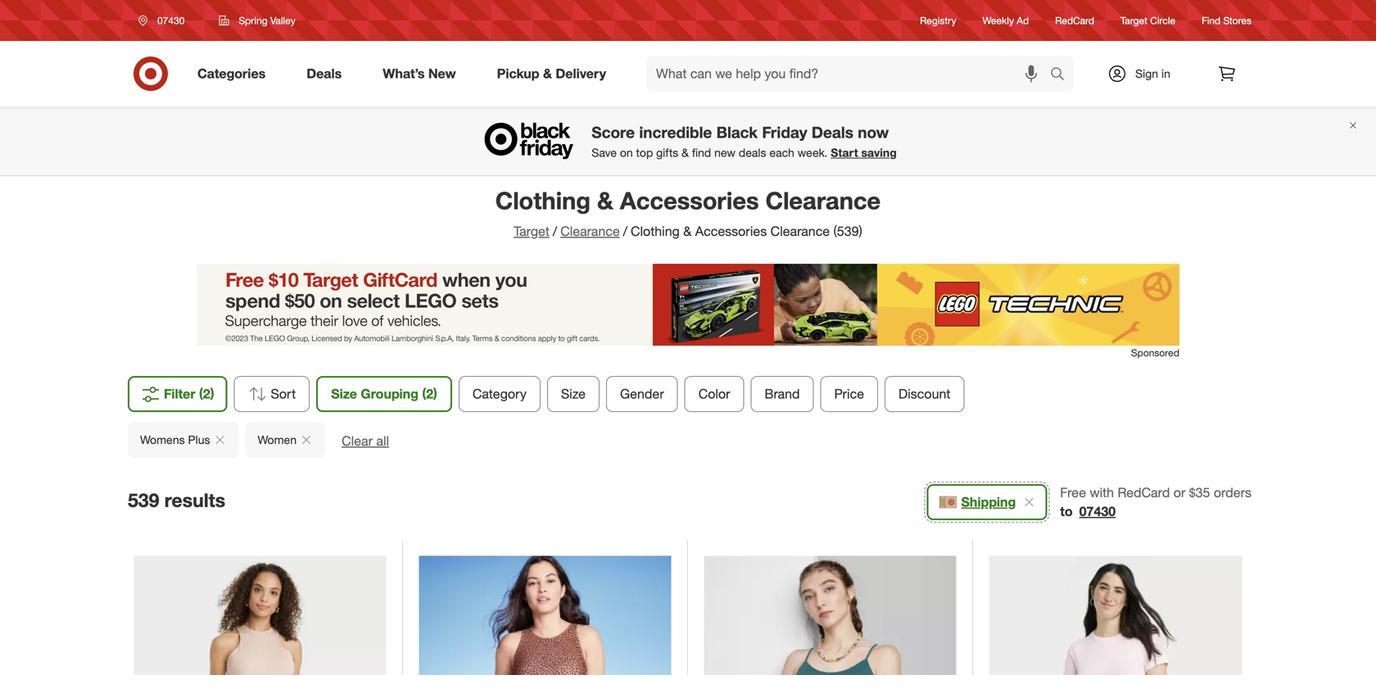 Task type: describe. For each thing, give the bounding box(es) containing it.
size button
[[547, 376, 600, 412]]

weekly
[[983, 14, 1014, 27]]

womens plus button
[[128, 422, 239, 458]]

filter
[[164, 386, 195, 402]]

clearance right target link at the top of page
[[561, 223, 620, 239]]

target circle link
[[1121, 13, 1176, 28]]

filter (2)
[[164, 386, 214, 402]]

stores
[[1224, 14, 1252, 27]]

on
[[620, 146, 633, 160]]

sign in link
[[1094, 56, 1196, 92]]

(539)
[[834, 223, 863, 239]]

gifts
[[656, 146, 679, 160]]

saving
[[862, 146, 897, 160]]

category button
[[459, 376, 541, 412]]

deals inside the "score incredible black friday deals now save on top gifts & find new deals each week. start saving"
[[812, 123, 854, 142]]

07430 button
[[128, 6, 202, 35]]

what's new link
[[369, 56, 477, 92]]

find
[[1202, 14, 1221, 27]]

1 / from the left
[[553, 223, 557, 239]]

target link
[[514, 223, 550, 239]]

shipping button
[[927, 484, 1047, 520]]

brand button
[[751, 376, 814, 412]]

sign in
[[1136, 66, 1171, 81]]

categories link
[[184, 56, 286, 92]]

redcard inside free with redcard or $35 orders to 07430
[[1118, 485, 1170, 501]]

0 vertical spatial accessories
[[620, 186, 759, 215]]

discount button
[[885, 376, 965, 412]]

deals link
[[293, 56, 362, 92]]

now
[[858, 123, 889, 142]]

or
[[1174, 485, 1186, 501]]

pickup & delivery
[[497, 66, 606, 82]]

size grouping (2)
[[331, 386, 437, 402]]

womens plus
[[140, 433, 210, 447]]

sponsored
[[1131, 346, 1180, 359]]

orders
[[1214, 485, 1252, 501]]

pickup & delivery link
[[483, 56, 627, 92]]

& right pickup
[[543, 66, 552, 82]]

clearance up (539)
[[766, 186, 881, 215]]

07430 inside dropdown button
[[157, 14, 185, 27]]

save
[[592, 146, 617, 160]]

sort
[[271, 386, 296, 402]]

price button
[[821, 376, 878, 412]]

2 (2) from the left
[[422, 386, 437, 402]]

price
[[835, 386, 864, 402]]

deals
[[739, 146, 767, 160]]

size for size
[[561, 386, 586, 402]]

spring valley button
[[208, 6, 306, 35]]

sign
[[1136, 66, 1159, 81]]

pickup
[[497, 66, 540, 82]]

spring
[[239, 14, 268, 27]]

redcard link
[[1055, 13, 1095, 28]]

with
[[1090, 485, 1114, 501]]

women
[[258, 433, 297, 447]]

07430 button
[[1080, 502, 1116, 521]]

find stores
[[1202, 14, 1252, 27]]

category
[[473, 386, 527, 402]]

ad
[[1017, 14, 1029, 27]]

What can we help you find? suggestions appear below search field
[[646, 56, 1055, 92]]

in
[[1162, 66, 1171, 81]]

search
[[1043, 67, 1082, 83]]

539
[[128, 489, 159, 512]]

new
[[715, 146, 736, 160]]

search button
[[1043, 56, 1082, 95]]

free
[[1060, 485, 1086, 501]]

women button
[[245, 422, 325, 458]]

0 vertical spatial deals
[[307, 66, 342, 82]]

filter (2) button
[[128, 376, 227, 412]]

clear
[[342, 433, 373, 449]]

& up "advertisement" region
[[684, 223, 692, 239]]

results
[[164, 489, 225, 512]]



Task type: vqa. For each thing, say whether or not it's contained in the screenshot.
Pickup & Delivery link
yes



Task type: locate. For each thing, give the bounding box(es) containing it.
$35
[[1189, 485, 1211, 501]]

1 horizontal spatial clothing
[[631, 223, 680, 239]]

what's new
[[383, 66, 456, 82]]

color button
[[685, 376, 744, 412]]

clear all
[[342, 433, 389, 449]]

delivery
[[556, 66, 606, 82]]

07430
[[157, 14, 185, 27], [1080, 503, 1116, 519]]

(2)
[[199, 386, 214, 402], [422, 386, 437, 402]]

/
[[553, 223, 557, 239], [623, 223, 628, 239]]

& up clearance link
[[597, 186, 614, 215]]

grouping
[[361, 386, 419, 402]]

clothing & accessories clearance target / clearance / clothing & accessories clearance (539)
[[496, 186, 881, 239]]

weekly ad
[[983, 14, 1029, 27]]

0 horizontal spatial (2)
[[199, 386, 214, 402]]

& inside the "score incredible black friday deals now save on top gifts & find new deals each week. start saving"
[[682, 146, 689, 160]]

deals
[[307, 66, 342, 82], [812, 123, 854, 142]]

each
[[770, 146, 795, 160]]

redcard left or
[[1118, 485, 1170, 501]]

color
[[699, 386, 730, 402]]

size
[[331, 386, 357, 402], [561, 386, 586, 402]]

clothing right clearance link
[[631, 223, 680, 239]]

0 vertical spatial redcard
[[1055, 14, 1095, 27]]

size for size grouping (2)
[[331, 386, 357, 402]]

/ right clearance link
[[623, 223, 628, 239]]

top
[[636, 146, 653, 160]]

what's
[[383, 66, 425, 82]]

clearance link
[[561, 223, 620, 239]]

gender
[[620, 386, 664, 402]]

& left find
[[682, 146, 689, 160]]

1 vertical spatial deals
[[812, 123, 854, 142]]

weekly ad link
[[983, 13, 1029, 28]]

clothing up target link at the top of page
[[496, 186, 591, 215]]

1 horizontal spatial target
[[1121, 14, 1148, 27]]

womens
[[140, 433, 185, 447]]

registry
[[920, 14, 957, 27]]

0 horizontal spatial size
[[331, 386, 357, 402]]

/ right target link at the top of page
[[553, 223, 557, 239]]

score
[[592, 123, 635, 142]]

clear all button
[[342, 432, 389, 451]]

2 size from the left
[[561, 386, 586, 402]]

incredible
[[639, 123, 712, 142]]

size left grouping in the left bottom of the page
[[331, 386, 357, 402]]

new
[[428, 66, 456, 82]]

circle
[[1151, 14, 1176, 27]]

(2) right grouping in the left bottom of the page
[[422, 386, 437, 402]]

women's spotted print high neck ruched one piece swimsuit - kona sol™ brown image
[[419, 556, 671, 675], [419, 556, 671, 675]]

score incredible black friday deals now save on top gifts & find new deals each week. start saving
[[592, 123, 897, 160]]

free with redcard or $35 orders to 07430
[[1060, 485, 1252, 519]]

(2) right filter
[[199, 386, 214, 402]]

(2) inside filter (2) button
[[199, 386, 214, 402]]

target left clearance link
[[514, 223, 550, 239]]

1 (2) from the left
[[199, 386, 214, 402]]

to
[[1060, 503, 1073, 519]]

categories
[[197, 66, 266, 82]]

0 horizontal spatial target
[[514, 223, 550, 239]]

women's shrunken short sleeve t-shirt - universal thread™ image
[[989, 556, 1243, 675], [989, 556, 1243, 675]]

0 vertical spatial clothing
[[496, 186, 591, 215]]

target left circle
[[1121, 14, 1148, 27]]

0 horizontal spatial redcard
[[1055, 14, 1095, 27]]

clothing
[[496, 186, 591, 215], [631, 223, 680, 239]]

find stores link
[[1202, 13, 1252, 28]]

1 vertical spatial clothing
[[631, 223, 680, 239]]

0 vertical spatial 07430
[[157, 14, 185, 27]]

0 vertical spatial target
[[1121, 14, 1148, 27]]

1 horizontal spatial redcard
[[1118, 485, 1170, 501]]

1 horizontal spatial size
[[561, 386, 586, 402]]

0 horizontal spatial deals
[[307, 66, 342, 82]]

accessories down new
[[695, 223, 767, 239]]

1 vertical spatial target
[[514, 223, 550, 239]]

1 size from the left
[[331, 386, 357, 402]]

registry link
[[920, 13, 957, 28]]

week.
[[798, 146, 828, 160]]

1 horizontal spatial /
[[623, 223, 628, 239]]

1 horizontal spatial (2)
[[422, 386, 437, 402]]

07430 inside free with redcard or $35 orders to 07430
[[1080, 503, 1116, 519]]

0 horizontal spatial clothing
[[496, 186, 591, 215]]

plus
[[188, 433, 210, 447]]

discount
[[899, 386, 951, 402]]

find
[[692, 146, 711, 160]]

1 horizontal spatial 07430
[[1080, 503, 1116, 519]]

women's slim fit high neck tank top - a new day™ image
[[134, 556, 386, 675], [134, 556, 386, 675]]

all
[[376, 433, 389, 449]]

1 vertical spatial redcard
[[1118, 485, 1170, 501]]

size inside button
[[561, 386, 586, 402]]

deals up start
[[812, 123, 854, 142]]

target inside clothing & accessories clearance target / clearance / clothing & accessories clearance (539)
[[514, 223, 550, 239]]

1 vertical spatial 07430
[[1080, 503, 1116, 519]]

gender button
[[606, 376, 678, 412]]

redcard
[[1055, 14, 1095, 27], [1118, 485, 1170, 501]]

spring valley
[[239, 14, 296, 27]]

black
[[717, 123, 758, 142]]

women's seamless tiny tank top - wild fable™ image
[[704, 556, 957, 675], [704, 556, 957, 675]]

shipping
[[962, 494, 1016, 510]]

0 horizontal spatial /
[[553, 223, 557, 239]]

redcard right ad
[[1055, 14, 1095, 27]]

1 vertical spatial accessories
[[695, 223, 767, 239]]

clearance left (539)
[[771, 223, 830, 239]]

size left gender
[[561, 386, 586, 402]]

clearance
[[766, 186, 881, 215], [561, 223, 620, 239], [771, 223, 830, 239]]

0 horizontal spatial 07430
[[157, 14, 185, 27]]

accessories
[[620, 186, 759, 215], [695, 223, 767, 239]]

1 horizontal spatial deals
[[812, 123, 854, 142]]

sort button
[[234, 376, 310, 412]]

539 results
[[128, 489, 225, 512]]

start
[[831, 146, 858, 160]]

advertisement region
[[197, 264, 1180, 346]]

target circle
[[1121, 14, 1176, 27]]

deals left what's
[[307, 66, 342, 82]]

brand
[[765, 386, 800, 402]]

valley
[[270, 14, 296, 27]]

accessories down find
[[620, 186, 759, 215]]

friday
[[762, 123, 808, 142]]

2 / from the left
[[623, 223, 628, 239]]



